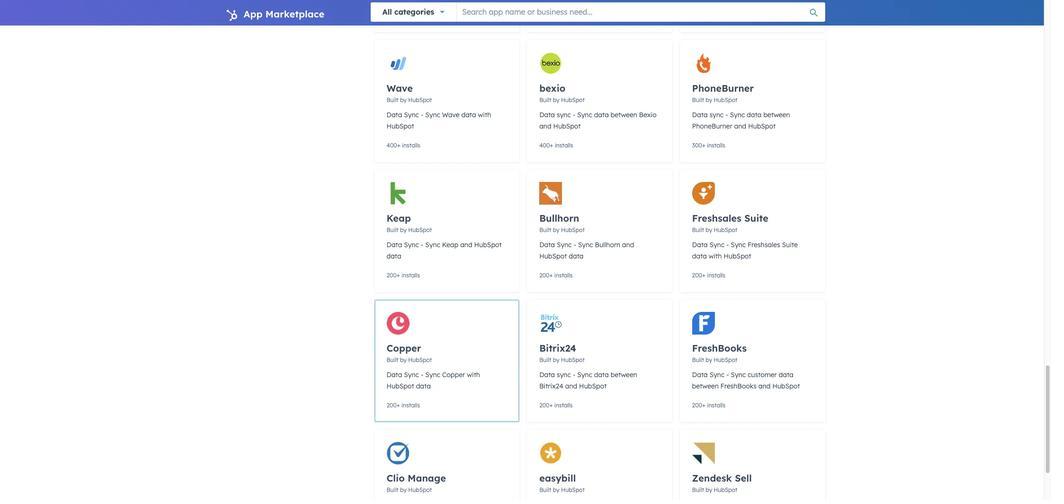 Task type: locate. For each thing, give the bounding box(es) containing it.
zendesk
[[692, 473, 732, 485]]

built inside phoneburner built by hubspot
[[692, 97, 704, 104]]

500 + installs
[[387, 12, 420, 19], [539, 12, 573, 19]]

data inside data sync - sync customer data between freshbooks and hubspot
[[692, 371, 708, 380]]

500
[[387, 12, 397, 19], [539, 12, 550, 19]]

by inside easybill built by hubspot
[[553, 487, 559, 494]]

300 + installs
[[692, 142, 725, 149]]

copper
[[387, 343, 421, 355], [442, 371, 465, 380]]

0 vertical spatial phoneburner
[[692, 82, 754, 94]]

by up data sync - sync customer data between freshbooks and hubspot
[[706, 357, 712, 364]]

manage
[[408, 473, 446, 485]]

between inside data sync - sync data between phoneburner and hubspot
[[763, 111, 790, 119]]

200 for bitrix24
[[539, 402, 549, 410]]

1 500 from the left
[[387, 12, 397, 19]]

2 horizontal spatial 400 + installs
[[692, 12, 726, 19]]

suite inside the data sync - sync freshsales suite data with hubspot
[[782, 241, 798, 250]]

built inside freshsales suite built by hubspot
[[692, 227, 704, 234]]

data down copper built by hubspot
[[387, 371, 402, 380]]

+ for bitrix24
[[549, 402, 553, 410]]

built inside wave built by hubspot
[[387, 97, 399, 104]]

freshsales up the data sync - sync freshsales suite data with hubspot
[[692, 213, 742, 224]]

200 + installs
[[387, 272, 420, 279], [539, 272, 573, 279], [692, 272, 726, 279], [387, 402, 420, 410], [539, 402, 573, 410], [692, 402, 726, 410]]

freshbooks
[[692, 343, 747, 355], [721, 383, 757, 391]]

1 vertical spatial wave
[[442, 111, 460, 119]]

by up the "data sync - sync copper with hubspot data"
[[400, 357, 407, 364]]

by for bullhorn
[[553, 227, 559, 234]]

freshbooks up data sync - sync customer data between freshbooks and hubspot
[[692, 343, 747, 355]]

2 phoneburner from the top
[[692, 122, 732, 131]]

1 horizontal spatial 500 + installs
[[539, 12, 573, 19]]

- down phoneburner built by hubspot at right top
[[726, 111, 728, 119]]

by down bexio
[[553, 97, 559, 104]]

bitrix24
[[539, 343, 576, 355], [539, 383, 563, 391]]

sync inside data sync - sync data between bitrix24 and hubspot
[[577, 371, 592, 380]]

200
[[387, 272, 397, 279], [539, 272, 549, 279], [692, 272, 702, 279], [387, 402, 397, 410], [539, 402, 549, 410], [692, 402, 702, 410]]

between for bexio
[[611, 111, 637, 119]]

1 horizontal spatial keap
[[442, 241, 458, 250]]

freshsales
[[692, 213, 742, 224], [748, 241, 780, 250]]

sync down phoneburner built by hubspot at right top
[[710, 111, 724, 119]]

copper inside copper built by hubspot
[[387, 343, 421, 355]]

data inside data sync - sync wave data with hubspot
[[387, 111, 402, 119]]

200 + installs for freshsales suite
[[692, 272, 726, 279]]

- inside data sync - sync bullhorn and hubspot data
[[574, 241, 576, 250]]

1 vertical spatial freshsales
[[748, 241, 780, 250]]

1 horizontal spatial wave
[[442, 111, 460, 119]]

1 vertical spatial bullhorn
[[595, 241, 620, 250]]

- inside data sync - sync data between phoneburner and hubspot
[[726, 111, 728, 119]]

keap inside the "data sync - sync keap and hubspot data"
[[442, 241, 458, 250]]

data down wave built by hubspot
[[387, 111, 402, 119]]

phoneburner up data sync - sync data between phoneburner and hubspot
[[692, 82, 754, 94]]

data inside data sync - sync data between bexio and hubspot
[[539, 111, 555, 119]]

by up the data sync - sync freshsales suite data with hubspot
[[706, 227, 712, 234]]

1 vertical spatial with
[[709, 252, 722, 261]]

and inside data sync - sync data between bexio and hubspot
[[539, 122, 551, 131]]

0 horizontal spatial suite
[[744, 213, 769, 224]]

sync
[[404, 111, 419, 119], [425, 111, 440, 119], [577, 111, 592, 119], [730, 111, 745, 119], [404, 241, 419, 250], [425, 241, 440, 250], [557, 241, 572, 250], [578, 241, 593, 250], [710, 241, 725, 250], [731, 241, 746, 250], [404, 371, 419, 380], [425, 371, 440, 380], [577, 371, 592, 380], [710, 371, 725, 380], [731, 371, 746, 380]]

freshsales inside the data sync - sync freshsales suite data with hubspot
[[748, 241, 780, 250]]

app marketplace
[[244, 8, 324, 20]]

1 vertical spatial keap
[[442, 241, 458, 250]]

- down wave built by hubspot
[[421, 111, 423, 119]]

installs
[[402, 12, 420, 19], [555, 12, 573, 19], [708, 12, 726, 19], [402, 142, 420, 149], [555, 142, 573, 149], [707, 142, 725, 149], [402, 272, 420, 279], [554, 272, 573, 279], [707, 272, 726, 279], [402, 402, 420, 410], [554, 402, 573, 410], [707, 402, 726, 410]]

data down keap built by hubspot
[[387, 241, 402, 250]]

sync down bexio built by hubspot
[[557, 111, 571, 119]]

by for copper
[[400, 357, 407, 364]]

by inside bullhorn built by hubspot
[[553, 227, 559, 234]]

1 vertical spatial phoneburner
[[692, 122, 732, 131]]

0 vertical spatial with
[[478, 111, 491, 119]]

keap
[[387, 213, 411, 224], [442, 241, 458, 250]]

phoneburner up 300 + installs
[[692, 122, 732, 131]]

data
[[461, 111, 476, 119], [594, 111, 609, 119], [747, 111, 762, 119], [387, 252, 401, 261], [569, 252, 584, 261], [692, 252, 707, 261], [594, 371, 609, 380], [779, 371, 794, 380], [416, 383, 431, 391]]

by inside freshbooks built by hubspot
[[706, 357, 712, 364]]

0 vertical spatial copper
[[387, 343, 421, 355]]

phoneburner
[[692, 82, 754, 94], [692, 122, 732, 131]]

0 horizontal spatial 400
[[387, 142, 397, 149]]

hubspot inside phoneburner built by hubspot
[[714, 97, 737, 104]]

between
[[611, 111, 637, 119], [763, 111, 790, 119], [611, 371, 637, 380], [692, 383, 719, 391]]

built inside bullhorn built by hubspot
[[539, 227, 551, 234]]

- inside data sync - sync wave data with hubspot
[[421, 111, 423, 119]]

built inside freshbooks built by hubspot
[[692, 357, 704, 364]]

1 horizontal spatial 400
[[539, 142, 550, 149]]

by inside keap built by hubspot
[[400, 227, 407, 234]]

- inside data sync - sync customer data between freshbooks and hubspot
[[726, 371, 729, 380]]

400
[[692, 12, 703, 19], [387, 142, 397, 149], [539, 142, 550, 149]]

bitrix24 up data sync - sync data between bitrix24 and hubspot
[[539, 343, 576, 355]]

easybill built by hubspot
[[539, 473, 585, 494]]

- for bexio
[[573, 111, 575, 119]]

wave
[[387, 82, 413, 94], [442, 111, 460, 119]]

sync down bitrix24 built by hubspot
[[557, 371, 571, 380]]

freshsales down freshsales suite built by hubspot
[[748, 241, 780, 250]]

- down copper built by hubspot
[[421, 371, 423, 380]]

1 horizontal spatial copper
[[442, 371, 465, 380]]

- inside data sync - sync data between bexio and hubspot
[[573, 111, 575, 119]]

built
[[387, 97, 399, 104], [539, 97, 551, 104], [692, 97, 704, 104], [387, 227, 399, 234], [539, 227, 551, 234], [692, 227, 704, 234], [387, 357, 399, 364], [539, 357, 551, 364], [692, 357, 704, 364], [387, 487, 399, 494], [539, 487, 551, 494], [692, 487, 704, 494]]

data down freshbooks built by hubspot on the bottom
[[692, 371, 708, 380]]

suite
[[744, 213, 769, 224], [782, 241, 798, 250]]

hubspot inside the data sync - sync freshsales suite data with hubspot
[[724, 252, 751, 261]]

bullhorn
[[539, 213, 579, 224], [595, 241, 620, 250]]

0 vertical spatial suite
[[744, 213, 769, 224]]

by up data sync - sync data between phoneburner and hubspot
[[706, 97, 712, 104]]

1 vertical spatial freshbooks
[[721, 383, 757, 391]]

- down freshsales suite built by hubspot
[[726, 241, 729, 250]]

- inside the data sync - sync freshsales suite data with hubspot
[[726, 241, 729, 250]]

data sync - sync keap and hubspot data
[[387, 241, 502, 261]]

installs for copper
[[402, 402, 420, 410]]

data for bexio
[[539, 111, 555, 119]]

1 horizontal spatial freshsales
[[748, 241, 780, 250]]

built for copper
[[387, 357, 399, 364]]

1 horizontal spatial 400 + installs
[[539, 142, 573, 149]]

by inside zendesk sell built by hubspot
[[706, 487, 712, 494]]

- for freshbooks
[[726, 371, 729, 380]]

with inside data sync - sync wave data with hubspot
[[478, 111, 491, 119]]

data down bitrix24 built by hubspot
[[539, 371, 555, 380]]

- inside the "data sync - sync copper with hubspot data"
[[421, 371, 423, 380]]

built inside zendesk sell built by hubspot
[[692, 487, 704, 494]]

sync inside data sync - sync data between bexio and hubspot
[[557, 111, 571, 119]]

bullhorn inside bullhorn built by hubspot
[[539, 213, 579, 224]]

by up data sync - sync data between bitrix24 and hubspot
[[553, 357, 559, 364]]

200 for bullhorn
[[539, 272, 549, 279]]

2 vertical spatial with
[[467, 371, 480, 380]]

hubspot
[[408, 97, 432, 104], [561, 97, 585, 104], [714, 97, 737, 104], [387, 122, 414, 131], [553, 122, 581, 131], [748, 122, 776, 131], [408, 227, 432, 234], [561, 227, 585, 234], [714, 227, 737, 234], [474, 241, 502, 250], [539, 252, 567, 261], [724, 252, 751, 261], [408, 357, 432, 364], [561, 357, 585, 364], [714, 357, 737, 364], [387, 383, 414, 391], [579, 383, 607, 391], [772, 383, 800, 391], [408, 487, 432, 494], [561, 487, 585, 494], [714, 487, 737, 494]]

sync
[[557, 111, 571, 119], [710, 111, 724, 119], [557, 371, 571, 380]]

- down freshbooks built by hubspot on the bottom
[[726, 371, 729, 380]]

built for wave
[[387, 97, 399, 104]]

- inside the "data sync - sync keap and hubspot data"
[[421, 241, 423, 250]]

- inside data sync - sync data between bitrix24 and hubspot
[[573, 371, 575, 380]]

0 horizontal spatial 500
[[387, 12, 397, 19]]

by
[[400, 97, 407, 104], [553, 97, 559, 104], [706, 97, 712, 104], [400, 227, 407, 234], [553, 227, 559, 234], [706, 227, 712, 234], [400, 357, 407, 364], [553, 357, 559, 364], [706, 357, 712, 364], [400, 487, 407, 494], [553, 487, 559, 494], [706, 487, 712, 494]]

installs for freshsales suite
[[707, 272, 726, 279]]

- down bullhorn built by hubspot
[[574, 241, 576, 250]]

by up data sync - sync wave data with hubspot
[[400, 97, 407, 104]]

- down keap built by hubspot
[[421, 241, 423, 250]]

by inside bitrix24 built by hubspot
[[553, 357, 559, 364]]

installs for keap
[[402, 272, 420, 279]]

built inside bitrix24 built by hubspot
[[539, 357, 551, 364]]

by down the zendesk
[[706, 487, 712, 494]]

by inside bexio built by hubspot
[[553, 97, 559, 104]]

0 horizontal spatial keap
[[387, 213, 411, 224]]

data inside the "data sync - sync keap and hubspot data"
[[387, 241, 402, 250]]

1 bitrix24 from the top
[[539, 343, 576, 355]]

data for bullhorn
[[539, 241, 555, 250]]

0 vertical spatial freshsales
[[692, 213, 742, 224]]

by down "clio"
[[400, 487, 407, 494]]

data
[[387, 111, 402, 119], [539, 111, 555, 119], [692, 111, 708, 119], [387, 241, 402, 250], [539, 241, 555, 250], [692, 241, 708, 250], [387, 371, 402, 380], [539, 371, 555, 380], [692, 371, 708, 380]]

- down bexio built by hubspot
[[573, 111, 575, 119]]

sell
[[735, 473, 752, 485]]

0 horizontal spatial 400 + installs
[[387, 142, 420, 149]]

sync inside data sync - sync data between phoneburner and hubspot
[[710, 111, 724, 119]]

400 + installs
[[692, 12, 726, 19], [387, 142, 420, 149], [539, 142, 573, 149]]

sync inside data sync - sync data between bitrix24 and hubspot
[[557, 371, 571, 380]]

data down bexio built by hubspot
[[539, 111, 555, 119]]

freshbooks down customer
[[721, 383, 757, 391]]

data inside data sync - sync data between bexio and hubspot
[[594, 111, 609, 119]]

+
[[397, 12, 400, 19], [550, 12, 553, 19], [703, 12, 706, 19], [397, 142, 400, 149], [550, 142, 553, 149], [702, 142, 705, 149], [397, 272, 400, 279], [549, 272, 553, 279], [702, 272, 706, 279], [397, 402, 400, 410], [549, 402, 553, 410], [702, 402, 706, 410]]

200 for keap
[[387, 272, 397, 279]]

and inside data sync - sync customer data between freshbooks and hubspot
[[759, 383, 771, 391]]

0 horizontal spatial bullhorn
[[539, 213, 579, 224]]

0 horizontal spatial 500 + installs
[[387, 12, 420, 19]]

1 vertical spatial bitrix24
[[539, 383, 563, 391]]

with
[[478, 111, 491, 119], [709, 252, 722, 261], [467, 371, 480, 380]]

keap inside keap built by hubspot
[[387, 213, 411, 224]]

1 vertical spatial suite
[[782, 241, 798, 250]]

between inside data sync - sync data between bitrix24 and hubspot
[[611, 371, 637, 380]]

installs for bexio
[[555, 142, 573, 149]]

data inside data sync - sync customer data between freshbooks and hubspot
[[779, 371, 794, 380]]

customer
[[748, 371, 777, 380]]

+ for keap
[[397, 272, 400, 279]]

1 horizontal spatial bullhorn
[[595, 241, 620, 250]]

+ for bexio
[[550, 142, 553, 149]]

all categories button
[[371, 2, 457, 22]]

phoneburner inside data sync - sync data between phoneburner and hubspot
[[692, 122, 732, 131]]

by for freshbooks
[[706, 357, 712, 364]]

1 vertical spatial copper
[[442, 371, 465, 380]]

built inside clio manage built by hubspot
[[387, 487, 399, 494]]

hubspot inside zendesk sell built by hubspot
[[714, 487, 737, 494]]

data inside the "data sync - sync copper with hubspot data"
[[387, 371, 402, 380]]

by up data sync - sync bullhorn and hubspot data
[[553, 227, 559, 234]]

installs for bitrix24
[[554, 402, 573, 410]]

built for keap
[[387, 227, 399, 234]]

suite inside freshsales suite built by hubspot
[[744, 213, 769, 224]]

data down bullhorn built by hubspot
[[539, 241, 555, 250]]

built inside keap built by hubspot
[[387, 227, 399, 234]]

installs for freshbooks
[[707, 402, 726, 410]]

built for phoneburner
[[692, 97, 704, 104]]

built for bitrix24
[[539, 357, 551, 364]]

by down easybill
[[553, 487, 559, 494]]

0 vertical spatial bitrix24
[[539, 343, 576, 355]]

wave inside data sync - sync wave data with hubspot
[[442, 111, 460, 119]]

0 horizontal spatial wave
[[387, 82, 413, 94]]

bitrix24 down bitrix24 built by hubspot
[[539, 383, 563, 391]]

by inside copper built by hubspot
[[400, 357, 407, 364]]

-
[[421, 111, 423, 119], [573, 111, 575, 119], [726, 111, 728, 119], [421, 241, 423, 250], [574, 241, 576, 250], [726, 241, 729, 250], [421, 371, 423, 380], [573, 371, 575, 380], [726, 371, 729, 380]]

1 horizontal spatial 500
[[539, 12, 550, 19]]

data for copper
[[387, 371, 402, 380]]

400 + installs for bexio
[[539, 142, 573, 149]]

by up the "data sync - sync keap and hubspot data"
[[400, 227, 407, 234]]

copper built by hubspot
[[387, 343, 432, 364]]

between for phoneburner
[[763, 111, 790, 119]]

0 horizontal spatial copper
[[387, 343, 421, 355]]

2 bitrix24 from the top
[[539, 383, 563, 391]]

data inside the "data sync - sync keap and hubspot data"
[[387, 252, 401, 261]]

data inside the data sync - sync freshsales suite data with hubspot
[[692, 241, 708, 250]]

2 500 + installs from the left
[[539, 12, 573, 19]]

- for wave
[[421, 111, 423, 119]]

0 vertical spatial bullhorn
[[539, 213, 579, 224]]

by for bitrix24
[[553, 357, 559, 364]]

sync for bexio
[[557, 111, 571, 119]]

- down bitrix24 built by hubspot
[[573, 371, 575, 380]]

data down freshsales suite built by hubspot
[[692, 241, 708, 250]]

+ for copper
[[397, 402, 400, 410]]

data sync - sync data between phoneburner and hubspot
[[692, 111, 790, 131]]

0 horizontal spatial freshsales
[[692, 213, 742, 224]]

data inside data sync - sync data between phoneburner and hubspot
[[692, 111, 708, 119]]

hubspot inside the "data sync - sync keap and hubspot data"
[[474, 241, 502, 250]]

installs for bullhorn
[[554, 272, 573, 279]]

1 horizontal spatial suite
[[782, 241, 798, 250]]

0 vertical spatial keap
[[387, 213, 411, 224]]

hubspot inside keap built by hubspot
[[408, 227, 432, 234]]

data for phoneburner
[[692, 111, 708, 119]]

300
[[692, 142, 702, 149]]

and
[[539, 122, 551, 131], [734, 122, 746, 131], [460, 241, 472, 250], [622, 241, 634, 250], [565, 383, 577, 391], [759, 383, 771, 391]]

by inside phoneburner built by hubspot
[[706, 97, 712, 104]]

0 vertical spatial wave
[[387, 82, 413, 94]]

hubspot inside clio manage built by hubspot
[[408, 487, 432, 494]]

by inside wave built by hubspot
[[400, 97, 407, 104]]

data inside data sync - sync bullhorn and hubspot data
[[539, 241, 555, 250]]

built for freshbooks
[[692, 357, 704, 364]]

between inside data sync - sync data between bexio and hubspot
[[611, 111, 637, 119]]

data up 300
[[692, 111, 708, 119]]

by for wave
[[400, 97, 407, 104]]

and inside the "data sync - sync keap and hubspot data"
[[460, 241, 472, 250]]

200 + installs for keap
[[387, 272, 420, 279]]

data for freshsales
[[692, 241, 708, 250]]

built inside easybill built by hubspot
[[539, 487, 551, 494]]



Task type: describe. For each thing, give the bounding box(es) containing it.
clio manage built by hubspot
[[387, 473, 446, 494]]

bexio
[[639, 111, 657, 119]]

bitrix24 inside bitrix24 built by hubspot
[[539, 343, 576, 355]]

hubspot inside data sync - sync data between phoneburner and hubspot
[[748, 122, 776, 131]]

between inside data sync - sync customer data between freshbooks and hubspot
[[692, 383, 719, 391]]

1 phoneburner from the top
[[692, 82, 754, 94]]

hubspot inside wave built by hubspot
[[408, 97, 432, 104]]

app
[[244, 8, 263, 20]]

keap built by hubspot
[[387, 213, 432, 234]]

and inside data sync - sync data between bitrix24 and hubspot
[[565, 383, 577, 391]]

- for bullhorn
[[574, 241, 576, 250]]

hubspot inside the "data sync - sync copper with hubspot data"
[[387, 383, 414, 391]]

data inside data sync - sync wave data with hubspot
[[461, 111, 476, 119]]

data inside data sync - sync bullhorn and hubspot data
[[569, 252, 584, 261]]

data inside data sync - sync data between bitrix24 and hubspot
[[594, 371, 609, 380]]

hubspot inside data sync - sync customer data between freshbooks and hubspot
[[772, 383, 800, 391]]

+ for bullhorn
[[549, 272, 553, 279]]

freshbooks inside data sync - sync customer data between freshbooks and hubspot
[[721, 383, 757, 391]]

installs for wave
[[402, 142, 420, 149]]

2 500 from the left
[[539, 12, 550, 19]]

hubspot inside bexio built by hubspot
[[561, 97, 585, 104]]

freshbooks built by hubspot
[[692, 343, 747, 364]]

200 + installs for bitrix24
[[539, 402, 573, 410]]

data inside the "data sync - sync copper with hubspot data"
[[416, 383, 431, 391]]

hubspot inside freshbooks built by hubspot
[[714, 357, 737, 364]]

hubspot inside data sync - sync wave data with hubspot
[[387, 122, 414, 131]]

+ for wave
[[397, 142, 400, 149]]

bitrix24 built by hubspot
[[539, 343, 585, 364]]

200 for copper
[[387, 402, 397, 410]]

hubspot inside bitrix24 built by hubspot
[[561, 357, 585, 364]]

- for bitrix24
[[573, 371, 575, 380]]

freshsales inside freshsales suite built by hubspot
[[692, 213, 742, 224]]

hubspot inside bullhorn built by hubspot
[[561, 227, 585, 234]]

sync inside data sync - sync data between phoneburner and hubspot
[[730, 111, 745, 119]]

data for bitrix24
[[539, 371, 555, 380]]

hubspot inside freshsales suite built by hubspot
[[714, 227, 737, 234]]

by for bexio
[[553, 97, 559, 104]]

wave inside wave built by hubspot
[[387, 82, 413, 94]]

- for freshsales
[[726, 241, 729, 250]]

between for bitrix24
[[611, 371, 637, 380]]

bexio built by hubspot
[[539, 82, 585, 104]]

400 for bexio
[[539, 142, 550, 149]]

- for copper
[[421, 371, 423, 380]]

hubspot inside easybill built by hubspot
[[561, 487, 585, 494]]

categories
[[394, 7, 434, 17]]

- for keap
[[421, 241, 423, 250]]

400 for wave
[[387, 142, 397, 149]]

copper inside the "data sync - sync copper with hubspot data"
[[442, 371, 465, 380]]

1 500 + installs from the left
[[387, 12, 420, 19]]

200 for freshsales
[[692, 272, 702, 279]]

hubspot inside data sync - sync data between bitrix24 and hubspot
[[579, 383, 607, 391]]

and inside data sync - sync data between phoneburner and hubspot
[[734, 122, 746, 131]]

400 + installs for wave
[[387, 142, 420, 149]]

+ for phoneburner
[[702, 142, 705, 149]]

- for phoneburner
[[726, 111, 728, 119]]

built for easybill
[[539, 487, 551, 494]]

bexio
[[539, 82, 566, 94]]

bullhorn inside data sync - sync bullhorn and hubspot data
[[595, 241, 620, 250]]

built for bullhorn
[[539, 227, 551, 234]]

zendesk sell built by hubspot
[[692, 473, 752, 494]]

with inside the "data sync - sync copper with hubspot data"
[[467, 371, 480, 380]]

data sync - sync bullhorn and hubspot data
[[539, 241, 634, 261]]

phoneburner built by hubspot
[[692, 82, 754, 104]]

+ for freshbooks
[[702, 402, 706, 410]]

data for wave
[[387, 111, 402, 119]]

by inside freshsales suite built by hubspot
[[706, 227, 712, 234]]

data sync - sync wave data with hubspot
[[387, 111, 491, 131]]

data inside data sync - sync data between phoneburner and hubspot
[[747, 111, 762, 119]]

data sync - sync freshsales suite data with hubspot
[[692, 241, 798, 261]]

by inside clio manage built by hubspot
[[400, 487, 407, 494]]

by for phoneburner
[[706, 97, 712, 104]]

by for easybill
[[553, 487, 559, 494]]

200 for freshbooks
[[692, 402, 702, 410]]

data inside the data sync - sync freshsales suite data with hubspot
[[692, 252, 707, 261]]

data sync - sync data between bitrix24 and hubspot
[[539, 371, 637, 391]]

installs for phoneburner
[[707, 142, 725, 149]]

sync for bitrix24
[[557, 371, 571, 380]]

with inside the data sync - sync freshsales suite data with hubspot
[[709, 252, 722, 261]]

data sync - sync copper with hubspot data
[[387, 371, 480, 391]]

freshsales suite built by hubspot
[[692, 213, 769, 234]]

sync for phoneburner
[[710, 111, 724, 119]]

clio
[[387, 473, 405, 485]]

all
[[382, 7, 392, 17]]

bitrix24 inside data sync - sync data between bitrix24 and hubspot
[[539, 383, 563, 391]]

data for freshbooks
[[692, 371, 708, 380]]

200 + installs for freshbooks
[[692, 402, 726, 410]]

data for keap
[[387, 241, 402, 250]]

Search app name or business need... search field
[[457, 2, 825, 21]]

data sync - sync customer data between freshbooks and hubspot
[[692, 371, 800, 391]]

marketplace
[[265, 8, 324, 20]]

200 + installs for bullhorn
[[539, 272, 573, 279]]

+ for freshsales
[[702, 272, 706, 279]]

2 horizontal spatial 400
[[692, 12, 703, 19]]

built for bexio
[[539, 97, 551, 104]]

bullhorn built by hubspot
[[539, 213, 585, 234]]

hubspot inside data sync - sync data between bexio and hubspot
[[553, 122, 581, 131]]

data sync - sync data between bexio and hubspot
[[539, 111, 657, 131]]

200 + installs for copper
[[387, 402, 420, 410]]

sync inside data sync - sync data between bexio and hubspot
[[577, 111, 592, 119]]

hubspot inside data sync - sync bullhorn and hubspot data
[[539, 252, 567, 261]]

easybill
[[539, 473, 576, 485]]

all categories
[[382, 7, 434, 17]]

and inside data sync - sync bullhorn and hubspot data
[[622, 241, 634, 250]]

by for keap
[[400, 227, 407, 234]]

hubspot inside copper built by hubspot
[[408, 357, 432, 364]]

wave built by hubspot
[[387, 82, 432, 104]]

0 vertical spatial freshbooks
[[692, 343, 747, 355]]



Task type: vqa. For each thing, say whether or not it's contained in the screenshot.


